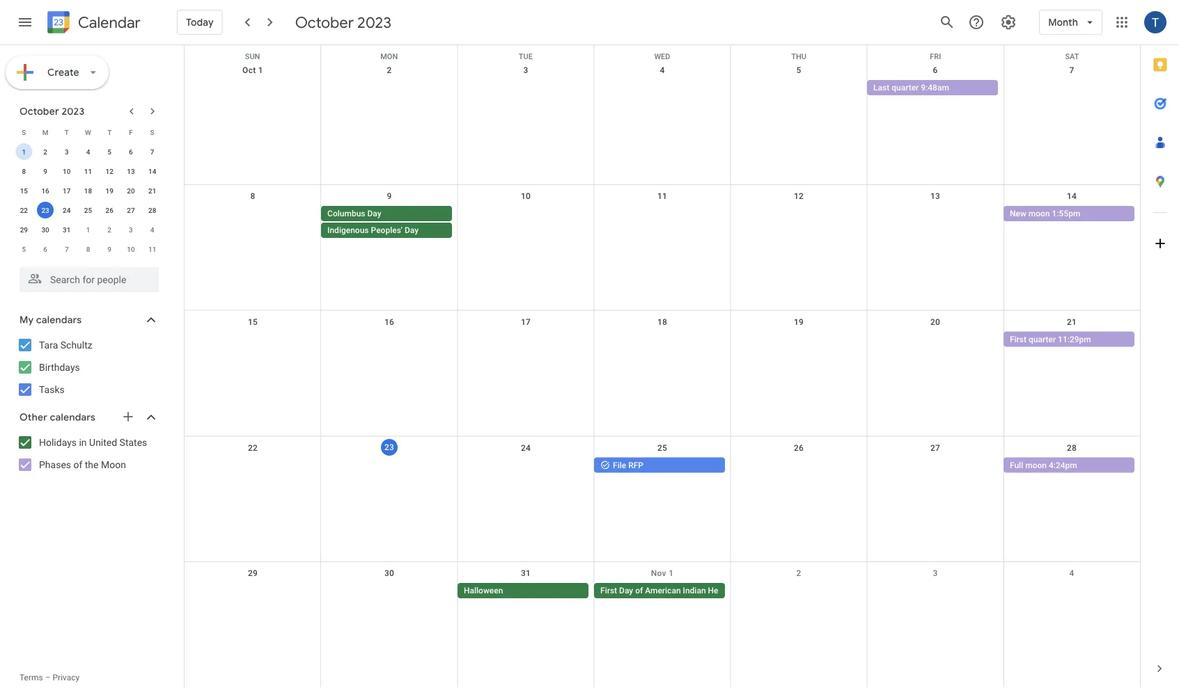 Task type: locate. For each thing, give the bounding box(es) containing it.
6 down f
[[129, 148, 133, 156]]

20
[[127, 187, 135, 195], [931, 317, 941, 327]]

1 horizontal spatial 9
[[108, 245, 111, 254]]

9 down november 2 element
[[108, 245, 111, 254]]

row containing 5
[[13, 240, 163, 259]]

0 horizontal spatial 14
[[148, 167, 156, 176]]

0 horizontal spatial 20
[[127, 187, 135, 195]]

november 4 element
[[144, 222, 161, 238]]

2
[[387, 65, 392, 75], [43, 148, 47, 156], [108, 226, 111, 234], [797, 569, 802, 579]]

oct
[[242, 65, 256, 75]]

sat
[[1065, 52, 1079, 61]]

–
[[45, 674, 51, 683]]

5 up 12 element
[[108, 148, 111, 156]]

0 horizontal spatial 17
[[63, 187, 71, 195]]

3
[[523, 65, 528, 75], [65, 148, 69, 156], [129, 226, 133, 234], [933, 569, 938, 579]]

my calendars button
[[3, 309, 173, 332]]

31 up november 7 element
[[63, 226, 71, 234]]

7
[[1070, 65, 1075, 75], [150, 148, 154, 156], [65, 245, 69, 254]]

1 vertical spatial october 2023
[[20, 105, 85, 118]]

10
[[63, 167, 71, 176], [521, 191, 531, 201], [127, 245, 135, 254]]

first left american
[[601, 587, 617, 596]]

1 vertical spatial 17
[[521, 317, 531, 327]]

16 inside october 2023 grid
[[41, 187, 49, 195]]

1 vertical spatial 26
[[794, 443, 804, 453]]

quarter
[[892, 83, 919, 93], [1029, 335, 1056, 345]]

2 horizontal spatial 5
[[797, 65, 802, 75]]

22 inside october 2023 grid
[[20, 206, 28, 215]]

31 element
[[58, 222, 75, 238]]

1 horizontal spatial 22
[[248, 443, 258, 453]]

2 horizontal spatial 9
[[387, 191, 392, 201]]

2023 up mon
[[357, 13, 391, 32]]

0 horizontal spatial 11
[[84, 167, 92, 176]]

quarter right last
[[892, 83, 919, 93]]

november 2 element
[[101, 222, 118, 238]]

30 inside october 2023 grid
[[41, 226, 49, 234]]

of left the
[[73, 459, 82, 471]]

4
[[660, 65, 665, 75], [86, 148, 90, 156], [150, 226, 154, 234], [1070, 569, 1075, 579]]

0 vertical spatial moon
[[1029, 209, 1050, 219]]

31 for nov 1
[[521, 569, 531, 579]]

21
[[148, 187, 156, 195], [1067, 317, 1077, 327]]

1 vertical spatial moon
[[1026, 461, 1047, 471]]

0 horizontal spatial 18
[[84, 187, 92, 195]]

28 down 21 element
[[148, 206, 156, 215]]

5 down 29 element
[[22, 245, 26, 254]]

november 10 element
[[123, 241, 139, 258]]

0 vertical spatial 31
[[63, 226, 71, 234]]

0 horizontal spatial 8
[[22, 167, 26, 176]]

1 horizontal spatial 7
[[150, 148, 154, 156]]

november 1 element
[[80, 222, 96, 238]]

23 inside cell
[[41, 206, 49, 215]]

1 horizontal spatial 21
[[1067, 317, 1077, 327]]

moon right full
[[1026, 461, 1047, 471]]

my calendars list
[[3, 334, 173, 401]]

1 vertical spatial calendars
[[50, 412, 95, 424]]

moon inside row
[[1026, 461, 1047, 471]]

day up indigenous peoples' day button
[[367, 209, 381, 219]]

0 vertical spatial 26
[[106, 206, 113, 215]]

today
[[186, 16, 214, 29]]

1 horizontal spatial 23
[[384, 443, 394, 453]]

2023
[[357, 13, 391, 32], [62, 105, 85, 118]]

25 up file rfp button
[[658, 443, 667, 453]]

0 vertical spatial 8
[[22, 167, 26, 176]]

quarter left 11:29pm on the right of page
[[1029, 335, 1056, 345]]

day inside button
[[619, 587, 633, 596]]

day for columbus
[[367, 209, 381, 219]]

0 vertical spatial 30
[[41, 226, 49, 234]]

1 vertical spatial 24
[[521, 443, 531, 453]]

0 vertical spatial 28
[[148, 206, 156, 215]]

1 vertical spatial day
[[405, 226, 419, 235]]

other calendars list
[[3, 432, 173, 476]]

29 for nov 1
[[248, 569, 258, 579]]

16 element
[[37, 183, 54, 199]]

calendars up tara schultz
[[36, 314, 82, 327]]

0 horizontal spatial 31
[[63, 226, 71, 234]]

30 element
[[37, 222, 54, 238]]

Search for people text field
[[28, 268, 150, 293]]

17 element
[[58, 183, 75, 199]]

calendars for my calendars
[[36, 314, 82, 327]]

0 horizontal spatial 2023
[[62, 105, 85, 118]]

0 horizontal spatial 25
[[84, 206, 92, 215]]

indigenous peoples' day button
[[321, 223, 452, 238]]

row
[[185, 45, 1140, 61], [185, 59, 1140, 185], [13, 123, 163, 142], [13, 142, 163, 162], [13, 162, 163, 181], [13, 181, 163, 201], [185, 185, 1140, 311], [13, 201, 163, 220], [13, 220, 163, 240], [13, 240, 163, 259], [185, 311, 1140, 437], [185, 437, 1140, 563], [185, 563, 1140, 689]]

terms link
[[20, 674, 43, 683]]

2023 down create
[[62, 105, 85, 118]]

row group
[[13, 142, 163, 259]]

16
[[41, 187, 49, 195], [384, 317, 394, 327]]

27 inside "element"
[[127, 206, 135, 215]]

calendars up in
[[50, 412, 95, 424]]

0 vertical spatial 12
[[106, 167, 113, 176]]

wed
[[654, 52, 671, 61]]

2 horizontal spatial 6
[[933, 65, 938, 75]]

31
[[63, 226, 71, 234], [521, 569, 531, 579]]

0 vertical spatial 11
[[84, 167, 92, 176]]

calendars for other calendars
[[50, 412, 95, 424]]

12
[[106, 167, 113, 176], [794, 191, 804, 201]]

nov
[[651, 569, 667, 579]]

1 right nov
[[669, 569, 674, 579]]

2 horizontal spatial 11
[[658, 191, 667, 201]]

1 horizontal spatial 13
[[931, 191, 941, 201]]

full moon 4:24pm
[[1010, 461, 1078, 471]]

1 horizontal spatial t
[[107, 128, 112, 137]]

1 vertical spatial 23
[[384, 443, 394, 453]]

21 up 11:29pm on the right of page
[[1067, 317, 1077, 327]]

tara schultz
[[39, 340, 92, 351]]

25
[[84, 206, 92, 215], [658, 443, 667, 453]]

last quarter 9:48am
[[874, 83, 949, 93]]

29
[[20, 226, 28, 234], [248, 569, 258, 579]]

13 for sun
[[931, 191, 941, 201]]

0 vertical spatial 19
[[106, 187, 113, 195]]

day
[[367, 209, 381, 219], [405, 226, 419, 235], [619, 587, 633, 596]]

11 for sun
[[658, 191, 667, 201]]

first quarter 11:29pm
[[1010, 335, 1091, 345]]

25 element
[[80, 202, 96, 219]]

18
[[84, 187, 92, 195], [658, 317, 667, 327]]

0 horizontal spatial 30
[[41, 226, 49, 234]]

1 vertical spatial 27
[[931, 443, 941, 453]]

quarter inside row
[[892, 83, 919, 93]]

5
[[797, 65, 802, 75], [108, 148, 111, 156], [22, 245, 26, 254]]

0 horizontal spatial 15
[[20, 187, 28, 195]]

0 vertical spatial october 2023
[[295, 13, 391, 32]]

5 down thu
[[797, 65, 802, 75]]

14 inside october 2023 grid
[[148, 167, 156, 176]]

october 2023
[[295, 13, 391, 32], [20, 105, 85, 118]]

october 2023 up m
[[20, 105, 85, 118]]

november 6 element
[[37, 241, 54, 258]]

0 horizontal spatial month
[[742, 587, 766, 596]]

fri
[[930, 52, 941, 61]]

7 down the "sat"
[[1070, 65, 1075, 75]]

11 for october 2023
[[84, 167, 92, 176]]

6
[[933, 65, 938, 75], [129, 148, 133, 156], [43, 245, 47, 254]]

new
[[1010, 209, 1027, 219]]

1 vertical spatial 18
[[658, 317, 667, 327]]

first for first quarter 11:29pm
[[1010, 335, 1027, 345]]

moon
[[1029, 209, 1050, 219], [1026, 461, 1047, 471]]

25 inside 'element'
[[84, 206, 92, 215]]

24 inside october 2023 grid
[[63, 206, 71, 215]]

w
[[85, 128, 91, 137]]

19 inside october 2023 grid
[[106, 187, 113, 195]]

file rfp button
[[594, 458, 725, 473]]

2 t from the left
[[107, 128, 112, 137]]

14
[[148, 167, 156, 176], [1067, 191, 1077, 201]]

nov 1
[[651, 569, 674, 579]]

november 9 element
[[101, 241, 118, 258]]

1 vertical spatial 10
[[521, 191, 531, 201]]

11 element
[[80, 163, 96, 180]]

14 up "new moon 1:55pm" button at the top of the page
[[1067, 191, 1077, 201]]

25 up november 1 element
[[84, 206, 92, 215]]

12 for october 2023
[[106, 167, 113, 176]]

t
[[65, 128, 69, 137], [107, 128, 112, 137]]

1 vertical spatial first
[[601, 587, 617, 596]]

s right f
[[150, 128, 154, 137]]

0 horizontal spatial of
[[73, 459, 82, 471]]

other
[[20, 412, 47, 424]]

0 horizontal spatial 24
[[63, 206, 71, 215]]

rfp
[[628, 461, 644, 471]]

14 up 21 element
[[148, 167, 156, 176]]

day right peoples'
[[405, 226, 419, 235]]

1 vertical spatial 13
[[931, 191, 941, 201]]

0 horizontal spatial first
[[601, 587, 617, 596]]

0 horizontal spatial s
[[22, 128, 26, 137]]

0 horizontal spatial quarter
[[892, 83, 919, 93]]

of left american
[[635, 587, 643, 596]]

october
[[295, 13, 354, 32], [20, 105, 59, 118]]

12 inside grid
[[794, 191, 804, 201]]

31 up the halloween button
[[521, 569, 531, 579]]

1 horizontal spatial of
[[635, 587, 643, 596]]

1 horizontal spatial 14
[[1067, 191, 1077, 201]]

cell
[[185, 80, 321, 97], [321, 80, 458, 97], [458, 80, 594, 97], [594, 80, 731, 97], [731, 80, 867, 97], [1004, 80, 1140, 97], [185, 206, 321, 240], [321, 206, 458, 240], [458, 206, 594, 240], [594, 206, 731, 240], [731, 206, 867, 240], [867, 206, 1004, 240], [185, 332, 321, 349], [321, 332, 458, 349], [458, 332, 594, 349], [594, 332, 731, 349], [731, 332, 867, 349], [867, 332, 1004, 349], [185, 458, 321, 475], [321, 458, 458, 475], [458, 458, 594, 475], [731, 458, 867, 475], [867, 458, 1004, 475], [185, 584, 321, 601], [321, 584, 458, 601], [731, 584, 867, 601], [867, 584, 1004, 601]]

9 up the columbus day button
[[387, 191, 392, 201]]

0 vertical spatial 23
[[41, 206, 49, 215]]

30 inside grid
[[384, 569, 394, 579]]

1 horizontal spatial 12
[[794, 191, 804, 201]]

1 horizontal spatial 6
[[129, 148, 133, 156]]

1 vertical spatial 9
[[387, 191, 392, 201]]

4:24pm
[[1049, 461, 1078, 471]]

1 horizontal spatial 19
[[794, 317, 804, 327]]

26 inside october 2023 grid
[[106, 206, 113, 215]]

26 element
[[101, 202, 118, 219]]

1 vertical spatial 6
[[129, 148, 133, 156]]

0 horizontal spatial 6
[[43, 245, 47, 254]]

2 vertical spatial 5
[[22, 245, 26, 254]]

9
[[43, 167, 47, 176], [387, 191, 392, 201], [108, 245, 111, 254]]

22 element
[[16, 202, 32, 219]]

30 for nov 1
[[384, 569, 394, 579]]

15 inside october 2023 grid
[[20, 187, 28, 195]]

month inside month popup button
[[1049, 16, 1078, 29]]

9 up 16 element
[[43, 167, 47, 176]]

privacy link
[[53, 674, 80, 683]]

t left f
[[107, 128, 112, 137]]

1 horizontal spatial 8
[[86, 245, 90, 254]]

7 down the 31 element
[[65, 245, 69, 254]]

1 vertical spatial quarter
[[1029, 335, 1056, 345]]

schultz
[[60, 340, 92, 351]]

1 vertical spatial 14
[[1067, 191, 1077, 201]]

11 inside grid
[[658, 191, 667, 201]]

moon right new
[[1029, 209, 1050, 219]]

0 vertical spatial 2023
[[357, 13, 391, 32]]

0 vertical spatial 18
[[84, 187, 92, 195]]

0 horizontal spatial 27
[[127, 206, 135, 215]]

23
[[41, 206, 49, 215], [384, 443, 394, 453]]

0 vertical spatial month
[[1049, 16, 1078, 29]]

tara
[[39, 340, 58, 351]]

file rfp
[[613, 461, 644, 471]]

10 for sun
[[521, 191, 531, 201]]

today button
[[177, 6, 223, 39]]

1 horizontal spatial 31
[[521, 569, 531, 579]]

28
[[148, 206, 156, 215], [1067, 443, 1077, 453]]

moon for new
[[1029, 209, 1050, 219]]

month up the "sat"
[[1049, 16, 1078, 29]]

t left w
[[65, 128, 69, 137]]

13 inside october 2023 grid
[[127, 167, 135, 176]]

7 up 14 element
[[150, 148, 154, 156]]

row containing 23
[[185, 437, 1140, 563]]

2 vertical spatial 9
[[108, 245, 111, 254]]

0 horizontal spatial 13
[[127, 167, 135, 176]]

21 down 14 element
[[148, 187, 156, 195]]

0 horizontal spatial 29
[[20, 226, 28, 234]]

tab list
[[1141, 45, 1179, 650]]

row containing 22
[[13, 201, 163, 220]]

2 horizontal spatial 8
[[250, 191, 255, 201]]

moon
[[101, 459, 126, 471]]

1 horizontal spatial 15
[[248, 317, 258, 327]]

28 up full moon 4:24pm button at the bottom right of page
[[1067, 443, 1077, 453]]

31 for 1
[[63, 226, 71, 234]]

15
[[20, 187, 28, 195], [248, 317, 258, 327]]

0 vertical spatial 27
[[127, 206, 135, 215]]

14 element
[[144, 163, 161, 180]]

24
[[63, 206, 71, 215], [521, 443, 531, 453]]

1
[[258, 65, 263, 75], [22, 148, 26, 156], [86, 226, 90, 234], [669, 569, 674, 579]]

27
[[127, 206, 135, 215], [931, 443, 941, 453]]

None search field
[[0, 262, 173, 293]]

tue
[[519, 52, 533, 61]]

in
[[79, 437, 87, 449]]

1 horizontal spatial 29
[[248, 569, 258, 579]]

12 inside october 2023 grid
[[106, 167, 113, 176]]

s
[[22, 128, 26, 137], [150, 128, 154, 137]]

calendar element
[[45, 8, 141, 39]]

8 for october 2023
[[22, 167, 26, 176]]

30
[[41, 226, 49, 234], [384, 569, 394, 579]]

6 down 30 element
[[43, 245, 47, 254]]

calendars
[[36, 314, 82, 327], [50, 412, 95, 424]]

calendar
[[78, 13, 141, 32]]

22
[[20, 206, 28, 215], [248, 443, 258, 453]]

0 vertical spatial 16
[[41, 187, 49, 195]]

26
[[106, 206, 113, 215], [794, 443, 804, 453]]

row containing sun
[[185, 45, 1140, 61]]

29 inside 29 element
[[20, 226, 28, 234]]

0 vertical spatial 17
[[63, 187, 71, 195]]

month right 'heritage'
[[742, 587, 766, 596]]

0 vertical spatial calendars
[[36, 314, 82, 327]]

grid
[[184, 45, 1140, 689]]

17
[[63, 187, 71, 195], [521, 317, 531, 327]]

9 for october 2023
[[43, 167, 47, 176]]

11
[[84, 167, 92, 176], [658, 191, 667, 201], [148, 245, 156, 254]]

1 horizontal spatial month
[[1049, 16, 1078, 29]]

31 inside october 2023 grid
[[63, 226, 71, 234]]

9 for sun
[[387, 191, 392, 201]]

month button
[[1040, 6, 1103, 39]]

0 horizontal spatial 12
[[106, 167, 113, 176]]

1 up 15 element in the left top of the page
[[22, 148, 26, 156]]

m
[[42, 128, 48, 137]]

holidays
[[39, 437, 77, 449]]

0 horizontal spatial 26
[[106, 206, 113, 215]]

0 vertical spatial 15
[[20, 187, 28, 195]]

1 horizontal spatial 5
[[108, 148, 111, 156]]

s up 1 cell on the left top of the page
[[22, 128, 26, 137]]

0 horizontal spatial day
[[367, 209, 381, 219]]

6 down fri on the top of the page
[[933, 65, 938, 75]]

of
[[73, 459, 82, 471], [635, 587, 643, 596]]

october 2023 up mon
[[295, 13, 391, 32]]

0 vertical spatial 7
[[1070, 65, 1075, 75]]

1:55pm
[[1052, 209, 1081, 219]]

2 vertical spatial 6
[[43, 245, 47, 254]]

first
[[1010, 335, 1027, 345], [601, 587, 617, 596]]

1 vertical spatial of
[[635, 587, 643, 596]]

1 horizontal spatial first
[[1010, 335, 1027, 345]]

8 for sun
[[250, 191, 255, 201]]

0 vertical spatial quarter
[[892, 83, 919, 93]]

day left american
[[619, 587, 633, 596]]

first left 11:29pm on the right of page
[[1010, 335, 1027, 345]]

month
[[1049, 16, 1078, 29], [742, 587, 766, 596]]

cell containing columbus day
[[321, 206, 458, 240]]

1 horizontal spatial quarter
[[1029, 335, 1056, 345]]



Task type: describe. For each thing, give the bounding box(es) containing it.
1 vertical spatial 21
[[1067, 317, 1077, 327]]

row containing 1
[[13, 142, 163, 162]]

0 vertical spatial 6
[[933, 65, 938, 75]]

1 horizontal spatial 2023
[[357, 13, 391, 32]]

new moon 1:55pm button
[[1004, 206, 1135, 221]]

0 horizontal spatial october
[[20, 105, 59, 118]]

terms – privacy
[[20, 674, 80, 683]]

other calendars button
[[3, 407, 173, 429]]

holidays in united states
[[39, 437, 147, 449]]

peoples'
[[371, 226, 403, 235]]

14 for sun
[[1067, 191, 1077, 201]]

1 vertical spatial 2023
[[62, 105, 85, 118]]

10 for october 2023
[[63, 167, 71, 176]]

9:48am
[[921, 83, 949, 93]]

columbus day indigenous peoples' day
[[327, 209, 419, 235]]

halloween
[[464, 587, 503, 596]]

17 inside '17' 'element'
[[63, 187, 71, 195]]

1 right oct
[[258, 65, 263, 75]]

11:29pm
[[1058, 335, 1091, 345]]

last
[[874, 83, 890, 93]]

13 element
[[123, 163, 139, 180]]

moon for full
[[1026, 461, 1047, 471]]

privacy
[[53, 674, 80, 683]]

1 horizontal spatial 17
[[521, 317, 531, 327]]

21 inside october 2023 grid
[[148, 187, 156, 195]]

columbus
[[327, 209, 365, 219]]

settings menu image
[[1001, 14, 1017, 31]]

21 element
[[144, 183, 161, 199]]

1 horizontal spatial 26
[[794, 443, 804, 453]]

f
[[129, 128, 133, 137]]

quarter for 11:29pm
[[1029, 335, 1056, 345]]

american
[[645, 587, 681, 596]]

13 for october 2023
[[127, 167, 135, 176]]

of inside other calendars list
[[73, 459, 82, 471]]

9 inside november 9 element
[[108, 245, 111, 254]]

1 horizontal spatial 18
[[658, 317, 667, 327]]

columbus day button
[[321, 206, 452, 221]]

full
[[1010, 461, 1024, 471]]

thu
[[792, 52, 807, 61]]

sun
[[245, 52, 260, 61]]

1 inside cell
[[22, 148, 26, 156]]

indian
[[683, 587, 706, 596]]

halloween button
[[458, 584, 589, 599]]

2 vertical spatial 8
[[86, 245, 90, 254]]

row containing oct 1
[[185, 59, 1140, 185]]

first day of american indian heritage month
[[601, 587, 766, 596]]

28 element
[[144, 202, 161, 219]]

24 element
[[58, 202, 75, 219]]

1 horizontal spatial october 2023
[[295, 13, 391, 32]]

14 for october 2023
[[148, 167, 156, 176]]

10 element
[[58, 163, 75, 180]]

1 vertical spatial 19
[[794, 317, 804, 327]]

1 cell
[[13, 142, 35, 162]]

first for first day of american indian heritage month
[[601, 587, 617, 596]]

first day of american indian heritage month button
[[594, 584, 766, 599]]

1 s from the left
[[22, 128, 26, 137]]

create button
[[6, 56, 109, 89]]

of inside the first day of american indian heritage month button
[[635, 587, 643, 596]]

the
[[85, 459, 99, 471]]

states
[[120, 437, 147, 449]]

tasks
[[39, 384, 65, 396]]

20 element
[[123, 183, 139, 199]]

united
[[89, 437, 117, 449]]

first quarter 11:29pm button
[[1004, 332, 1135, 347]]

1 vertical spatial 5
[[108, 148, 111, 156]]

1 vertical spatial 7
[[150, 148, 154, 156]]

18 element
[[80, 183, 96, 199]]

november 5 element
[[16, 241, 32, 258]]

30 for 1
[[41, 226, 49, 234]]

phases
[[39, 459, 71, 471]]

my
[[20, 314, 34, 327]]

terms
[[20, 674, 43, 683]]

day for first
[[619, 587, 633, 596]]

row containing s
[[13, 123, 163, 142]]

new moon 1:55pm
[[1010, 209, 1081, 219]]

1 horizontal spatial day
[[405, 226, 419, 235]]

12 for sun
[[794, 191, 804, 201]]

add other calendars image
[[121, 410, 135, 424]]

main drawer image
[[17, 14, 33, 31]]

october 2023 grid
[[13, 123, 163, 259]]

1 horizontal spatial 24
[[521, 443, 531, 453]]

create
[[47, 66, 79, 79]]

11 inside row
[[148, 245, 156, 254]]

quarter for 9:48am
[[892, 83, 919, 93]]

20 inside grid
[[127, 187, 135, 195]]

oct 1
[[242, 65, 263, 75]]

15 element
[[16, 183, 32, 199]]

1 horizontal spatial october
[[295, 13, 354, 32]]

1 vertical spatial 16
[[384, 317, 394, 327]]

0 vertical spatial 5
[[797, 65, 802, 75]]

other calendars
[[20, 412, 95, 424]]

29 for 1
[[20, 226, 28, 234]]

23 cell
[[35, 201, 56, 220]]

november 3 element
[[123, 222, 139, 238]]

18 inside october 2023 grid
[[84, 187, 92, 195]]

1 horizontal spatial 27
[[931, 443, 941, 453]]

calendar heading
[[75, 13, 141, 32]]

last quarter 9:48am button
[[867, 80, 998, 95]]

phases of the moon
[[39, 459, 126, 471]]

file
[[613, 461, 626, 471]]

7 inside november 7 element
[[65, 245, 69, 254]]

12 element
[[101, 163, 118, 180]]

grid containing oct 1
[[184, 45, 1140, 689]]

1 horizontal spatial 20
[[931, 317, 941, 327]]

1 t from the left
[[65, 128, 69, 137]]

0 horizontal spatial october 2023
[[20, 105, 85, 118]]

1 vertical spatial 25
[[658, 443, 667, 453]]

29 element
[[16, 222, 32, 238]]

row group containing 1
[[13, 142, 163, 259]]

mon
[[380, 52, 398, 61]]

november 7 element
[[58, 241, 75, 258]]

23, today element
[[37, 202, 54, 219]]

heritage
[[708, 587, 740, 596]]

november 11 element
[[144, 241, 161, 258]]

28 inside october 2023 grid
[[148, 206, 156, 215]]

19 element
[[101, 183, 118, 199]]

1 horizontal spatial 28
[[1067, 443, 1077, 453]]

2 s from the left
[[150, 128, 154, 137]]

full moon 4:24pm button
[[1004, 458, 1135, 473]]

month inside the first day of american indian heritage month button
[[742, 587, 766, 596]]

1 down the 25 'element'
[[86, 226, 90, 234]]

1 horizontal spatial 10
[[127, 245, 135, 254]]

indigenous
[[327, 226, 369, 235]]

27 element
[[123, 202, 139, 219]]

my calendars
[[20, 314, 82, 327]]

1 vertical spatial 15
[[248, 317, 258, 327]]

november 8 element
[[80, 241, 96, 258]]

birthdays
[[39, 362, 80, 373]]



Task type: vqa. For each thing, say whether or not it's contained in the screenshot.


